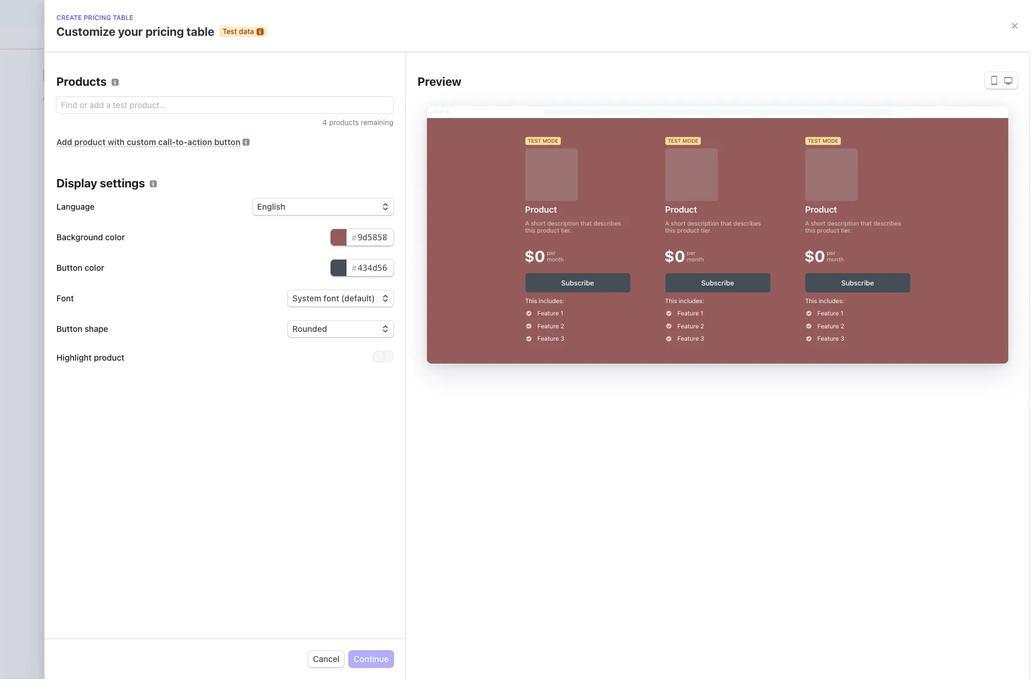 Task type: locate. For each thing, give the bounding box(es) containing it.
your right on
[[599, 289, 616, 299]]

table
[[113, 14, 133, 21], [187, 25, 214, 38], [476, 271, 504, 284], [528, 289, 547, 299], [459, 329, 479, 339]]

table left test
[[187, 25, 214, 38]]

button up font
[[56, 263, 82, 273]]

create pricing table
[[56, 14, 133, 21], [402, 329, 479, 339]]

embed
[[559, 289, 585, 299]]

language
[[56, 201, 95, 211]]

1 horizontal spatial a
[[426, 271, 432, 284]]

highlight product
[[56, 352, 124, 362]]

1 vertical spatial product
[[94, 352, 124, 362]]

a inside create a branded, responsive pricing table to embed on your website.
[[413, 289, 418, 299]]

create a branded, responsive pricing table to embed on your website.
[[386, 289, 616, 310]]

1 vertical spatial your
[[599, 289, 616, 299]]

1 horizontal spatial color
[[105, 232, 125, 242]]

button
[[214, 137, 241, 147]]

product for add
[[74, 137, 106, 147]]

your inside create a branded, responsive pricing table to embed on your website.
[[599, 289, 616, 299]]

add product with custom call-to-action button button
[[56, 137, 241, 147]]

0 vertical spatial color
[[105, 232, 125, 242]]

create
[[56, 14, 82, 21], [386, 271, 423, 284], [386, 289, 411, 299], [402, 329, 428, 339]]

color down background color
[[85, 263, 104, 273]]

your
[[118, 25, 143, 38], [599, 289, 616, 299]]

0 vertical spatial product
[[74, 137, 106, 147]]

product right add
[[74, 137, 106, 147]]

button
[[56, 263, 82, 273], [56, 324, 82, 334]]

0 vertical spatial button
[[56, 263, 82, 273]]

view docs
[[420, 300, 460, 310]]

1 vertical spatial create pricing table
[[402, 329, 479, 339]]

0 vertical spatial a
[[426, 271, 432, 284]]

1 vertical spatial button
[[56, 324, 82, 334]]

your right customize
[[118, 25, 143, 38]]

button shape
[[56, 324, 108, 334]]

a up website.
[[413, 289, 418, 299]]

english
[[257, 201, 285, 211]]

1 button from the top
[[56, 263, 82, 273]]

shape
[[85, 324, 108, 334]]

font
[[56, 293, 74, 303]]

1 vertical spatial a
[[413, 289, 418, 299]]

a
[[426, 271, 432, 284], [413, 289, 418, 299]]

product for highlight
[[94, 352, 124, 362]]

product down shape
[[94, 352, 124, 362]]

test data
[[499, 50, 532, 57]]

a up branded,
[[426, 271, 432, 284]]

create a pricing table
[[386, 271, 504, 284]]

color right background
[[105, 232, 125, 242]]

1 vertical spatial color
[[85, 263, 104, 273]]

0 horizontal spatial a
[[413, 289, 418, 299]]

customize
[[56, 25, 115, 38]]

2 button from the top
[[56, 324, 82, 334]]

color
[[105, 232, 125, 242], [85, 263, 104, 273]]

create pricing table down view docs link
[[402, 329, 479, 339]]

display
[[56, 176, 97, 190]]

display settings
[[56, 176, 145, 190]]

products
[[42, 65, 112, 85], [56, 75, 107, 88]]

responsive
[[456, 289, 498, 299]]

create pricing table up customize
[[56, 14, 133, 21]]

0 horizontal spatial color
[[85, 263, 104, 273]]

a for pricing
[[426, 271, 432, 284]]

highlight
[[56, 352, 92, 362]]

product
[[74, 137, 106, 147], [94, 352, 124, 362]]

continue button
[[349, 651, 394, 667]]

branded,
[[420, 289, 454, 299]]

button left shape
[[56, 324, 82, 334]]

docs
[[441, 300, 460, 310]]

0 vertical spatial your
[[118, 25, 143, 38]]

0 horizontal spatial create pricing table
[[56, 14, 133, 21]]

table left "to"
[[528, 289, 547, 299]]

None text field
[[331, 229, 394, 246]]

create pricing table link
[[386, 326, 498, 342]]

add product with custom call-to-action button
[[56, 137, 241, 147]]

pricing
[[84, 14, 111, 21], [145, 25, 184, 38], [435, 271, 473, 284], [500, 289, 526, 299], [430, 329, 457, 339]]

table up customize your pricing table
[[113, 14, 133, 21]]

website.
[[386, 300, 418, 310]]

english button
[[253, 199, 394, 215]]

1 horizontal spatial create pricing table
[[402, 329, 479, 339]]

products
[[329, 118, 359, 127]]

None text field
[[331, 260, 394, 276]]

1 horizontal spatial your
[[599, 289, 616, 299]]



Task type: vqa. For each thing, say whether or not it's contained in the screenshot.
table inside the Create a branded, responsive pricing table to embed on your website.
yes



Task type: describe. For each thing, give the bounding box(es) containing it.
data
[[516, 50, 532, 57]]

table up responsive
[[476, 271, 504, 284]]

color for background color
[[105, 232, 125, 242]]

button for button shape
[[56, 324, 82, 334]]

test data
[[223, 27, 254, 36]]

continue
[[354, 654, 389, 664]]

on
[[587, 289, 597, 299]]

to-
[[176, 137, 188, 147]]

background
[[56, 232, 103, 242]]

0 horizontal spatial your
[[118, 25, 143, 38]]

remaining
[[361, 118, 394, 127]]

preview
[[418, 75, 462, 88]]

view docs link
[[420, 300, 469, 312]]

add
[[56, 137, 72, 147]]

customize your pricing table
[[56, 25, 214, 38]]

with
[[108, 137, 125, 147]]

cancel
[[313, 654, 340, 664]]

test
[[499, 50, 514, 57]]

a for branded,
[[413, 289, 418, 299]]

4 products remaining
[[323, 118, 394, 127]]

table inside create a branded, responsive pricing table to embed on your website.
[[528, 289, 547, 299]]

to
[[549, 289, 557, 299]]

settings
[[100, 176, 145, 190]]

table down docs
[[459, 329, 479, 339]]

cancel button
[[308, 651, 344, 667]]

background color
[[56, 232, 125, 242]]

action
[[188, 137, 212, 147]]

color for button color
[[85, 263, 104, 273]]

button for button color
[[56, 263, 82, 273]]

button color
[[56, 263, 104, 273]]

call-
[[158, 137, 176, 147]]

0 vertical spatial create pricing table
[[56, 14, 133, 21]]

custom
[[127, 137, 156, 147]]

create inside create a branded, responsive pricing table to embed on your website.
[[386, 289, 411, 299]]

test
[[223, 27, 237, 36]]

view
[[420, 300, 439, 310]]

data
[[239, 27, 254, 36]]

Find or add a test product… text field
[[56, 97, 394, 113]]

4
[[323, 118, 327, 127]]

pricing inside create a branded, responsive pricing table to embed on your website.
[[500, 289, 526, 299]]



